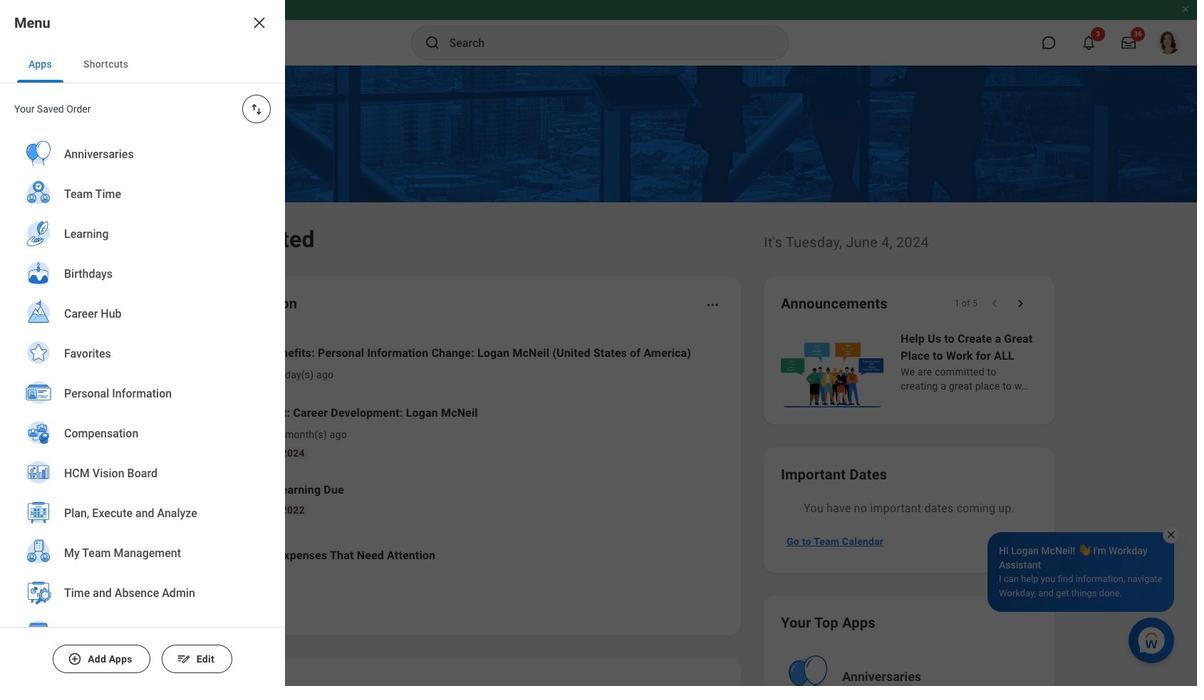 Task type: locate. For each thing, give the bounding box(es) containing it.
dashboard expenses image
[[180, 545, 202, 566]]

plus circle image
[[68, 652, 82, 666]]

list
[[0, 135, 285, 686], [160, 333, 724, 584]]

sort image
[[249, 102, 264, 116]]

book open image
[[180, 488, 202, 509]]

text edit image
[[177, 652, 191, 666]]

banner
[[0, 0, 1197, 66]]

inbox image
[[165, 597, 180, 611]]

x image
[[251, 14, 268, 31], [1166, 529, 1176, 540]]

1 horizontal spatial x image
[[1166, 529, 1176, 540]]

tab list
[[0, 46, 285, 83]]

chevron right small image
[[1013, 296, 1027, 311]]

0 horizontal spatial x image
[[251, 14, 268, 31]]

0 vertical spatial x image
[[251, 14, 268, 31]]

inbox large image
[[1122, 36, 1136, 50]]

profile logan mcneil element
[[1149, 27, 1189, 58]]

main content
[[0, 66, 1197, 686]]

status
[[955, 298, 978, 309]]



Task type: vqa. For each thing, say whether or not it's contained in the screenshot.
main content
yes



Task type: describe. For each thing, give the bounding box(es) containing it.
x image inside global navigation dialog
[[251, 14, 268, 31]]

1 vertical spatial x image
[[1166, 529, 1176, 540]]

notifications large image
[[1082, 36, 1096, 50]]

search image
[[424, 34, 441, 51]]

close environment banner image
[[1181, 5, 1190, 14]]

global navigation dialog
[[0, 0, 285, 686]]

chevron left small image
[[988, 296, 1002, 311]]



